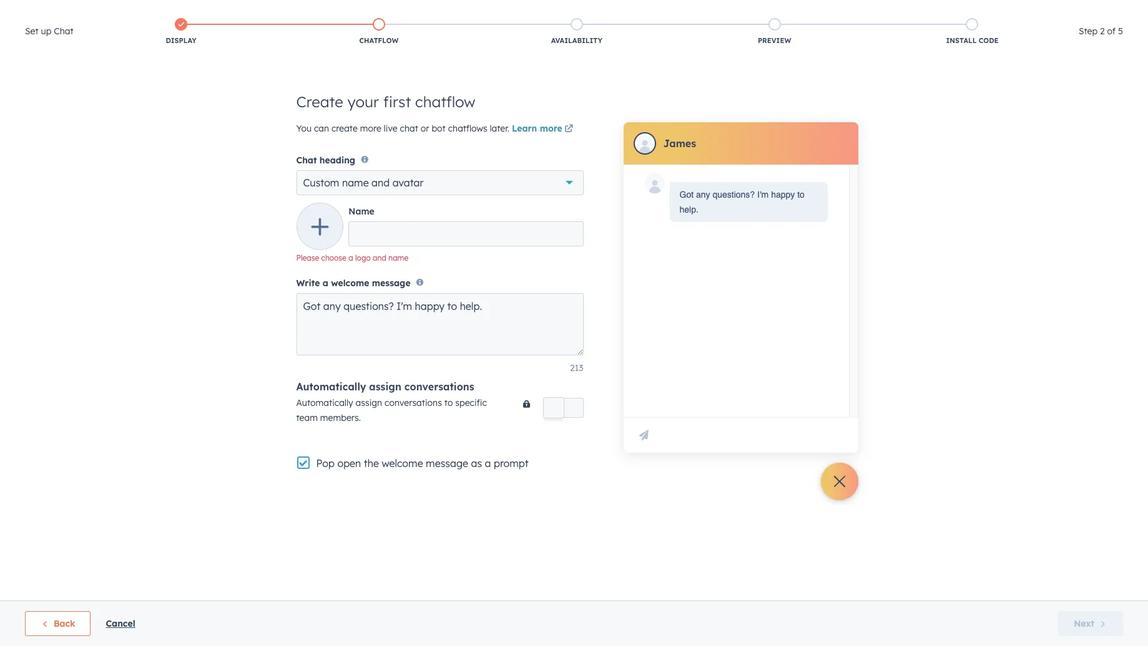 Task type: describe. For each thing, give the bounding box(es) containing it.
step 2 of 5
[[1079, 26, 1123, 37]]

0 vertical spatial conversations
[[405, 381, 474, 394]]

help.
[[680, 205, 699, 215]]

1 more from the left
[[360, 123, 381, 134]]

chatflow list item
[[280, 16, 478, 48]]

settings image
[[960, 5, 971, 17]]

write a welcome message
[[296, 278, 411, 289]]

team
[[296, 413, 318, 424]]

set
[[25, 26, 38, 37]]

pop
[[316, 458, 335, 471]]

link opens in a new window image
[[565, 122, 573, 137]]

Name text field
[[349, 222, 584, 247]]

custom name and avatar button
[[296, 171, 584, 196]]

1 vertical spatial chat
[[296, 155, 317, 166]]

the
[[364, 458, 379, 471]]

search image
[[1122, 32, 1131, 41]]

step
[[1079, 26, 1098, 37]]

Search HubSpot search field
[[973, 26, 1126, 47]]

chatflow
[[415, 92, 476, 111]]

install code list item
[[874, 16, 1072, 48]]

specific
[[455, 398, 487, 409]]

1 automatically from the top
[[296, 381, 366, 394]]

pop open the welcome message as a prompt
[[316, 458, 529, 471]]

list containing display
[[82, 16, 1072, 48]]

avatar
[[393, 177, 424, 189]]

name inside popup button
[[342, 177, 369, 189]]

1 horizontal spatial welcome
[[382, 458, 423, 471]]

chatflows
[[448, 123, 487, 134]]

back
[[54, 619, 75, 630]]

0 vertical spatial assign
[[369, 381, 401, 394]]

213
[[570, 363, 584, 374]]

chat
[[400, 123, 418, 134]]

1 vertical spatial message
[[426, 458, 468, 471]]

set up chat
[[25, 26, 73, 37]]

learn more link
[[512, 122, 576, 137]]

install
[[946, 36, 977, 45]]

chat inside heading
[[54, 26, 73, 37]]

first
[[383, 92, 411, 111]]

bot
[[432, 123, 446, 134]]

display completed list item
[[82, 16, 280, 48]]

to inside automatically assign conversations automatically assign conversations to specific team members.
[[444, 398, 453, 409]]

create your first chatflow
[[296, 92, 476, 111]]

search button
[[1116, 26, 1137, 47]]

custom name and avatar
[[303, 177, 424, 189]]

5
[[1118, 26, 1123, 37]]

to inside got any questions? i'm happy to help.
[[798, 190, 805, 200]]

prompt
[[494, 458, 529, 471]]

please
[[296, 254, 319, 263]]

as
[[471, 458, 482, 471]]

0 vertical spatial message
[[372, 278, 411, 289]]

code
[[979, 36, 999, 45]]

1 vertical spatial and
[[373, 254, 386, 263]]

heading
[[320, 155, 355, 166]]

cancel button
[[106, 617, 135, 632]]

can
[[314, 123, 329, 134]]

learn more
[[512, 123, 563, 134]]



Task type: vqa. For each thing, say whether or not it's contained in the screenshot.
Chat inside the heading
yes



Task type: locate. For each thing, give the bounding box(es) containing it.
preview
[[758, 36, 791, 45]]

0 vertical spatial name
[[342, 177, 369, 189]]

1 horizontal spatial a
[[349, 254, 353, 263]]

0 vertical spatial to
[[798, 190, 805, 200]]

2
[[1100, 26, 1105, 37]]

1 horizontal spatial name
[[389, 254, 409, 263]]

1 horizontal spatial message
[[426, 458, 468, 471]]

a
[[349, 254, 353, 263], [323, 278, 328, 289], [485, 458, 491, 471]]

members.
[[320, 413, 361, 424]]

1 vertical spatial automatically
[[296, 398, 353, 409]]

chat right "up"
[[54, 26, 73, 37]]

a right as
[[485, 458, 491, 471]]

welcome
[[331, 278, 369, 289], [382, 458, 423, 471]]

menu
[[831, 0, 1133, 20]]

message
[[372, 278, 411, 289], [426, 458, 468, 471]]

list
[[82, 16, 1072, 48]]

automatically assign conversations automatically assign conversations to specific team members.
[[296, 381, 487, 424]]

happy
[[771, 190, 795, 200]]

automatically
[[296, 381, 366, 394], [296, 398, 353, 409]]

0 horizontal spatial more
[[360, 123, 381, 134]]

write
[[296, 278, 320, 289]]

set up chat heading
[[25, 24, 73, 39]]

2 vertical spatial a
[[485, 458, 491, 471]]

logo
[[355, 254, 371, 263]]

1 vertical spatial welcome
[[382, 458, 423, 471]]

1 vertical spatial conversations
[[385, 398, 442, 409]]

0 horizontal spatial welcome
[[331, 278, 369, 289]]

2 automatically from the top
[[296, 398, 353, 409]]

and right logo
[[373, 254, 386, 263]]

later.
[[490, 123, 510, 134]]

your
[[348, 92, 379, 111]]

welcome down please choose a logo and name
[[331, 278, 369, 289]]

availability
[[551, 36, 603, 45]]

0 vertical spatial welcome
[[331, 278, 369, 289]]

you can create more live chat or bot chatflows later.
[[296, 123, 512, 134]]

chat heading
[[296, 155, 355, 166]]

or
[[421, 123, 429, 134]]

2 more from the left
[[540, 123, 563, 134]]

custom
[[303, 177, 339, 189]]

and inside popup button
[[372, 177, 390, 189]]

agent says: got any questions? i'm happy to help. element
[[680, 187, 818, 217]]

1 horizontal spatial chat
[[296, 155, 317, 166]]

any
[[696, 190, 710, 200]]

settings link
[[958, 3, 974, 17]]

Write a welcome message text field
[[296, 294, 584, 356]]

you
[[296, 123, 312, 134]]

0 vertical spatial chat
[[54, 26, 73, 37]]

conversations
[[405, 381, 474, 394], [385, 398, 442, 409]]

questions?
[[713, 190, 755, 200]]

open
[[337, 458, 361, 471]]

create
[[332, 123, 358, 134]]

and left avatar
[[372, 177, 390, 189]]

0 horizontal spatial name
[[342, 177, 369, 189]]

welcome right the
[[382, 458, 423, 471]]

availability list item
[[478, 16, 676, 48]]

0 horizontal spatial message
[[372, 278, 411, 289]]

up
[[41, 26, 51, 37]]

more left the live
[[360, 123, 381, 134]]

more left link opens in a new window image
[[540, 123, 563, 134]]

message down please choose a logo and name
[[372, 278, 411, 289]]

message left as
[[426, 458, 468, 471]]

0 horizontal spatial chat
[[54, 26, 73, 37]]

to left specific
[[444, 398, 453, 409]]

to
[[798, 190, 805, 200], [444, 398, 453, 409]]

1 vertical spatial assign
[[356, 398, 382, 409]]

and
[[372, 177, 390, 189], [373, 254, 386, 263]]

conversations left specific
[[385, 398, 442, 409]]

name
[[349, 206, 375, 217]]

a right write
[[323, 278, 328, 289]]

assign
[[369, 381, 401, 394], [356, 398, 382, 409]]

to right happy
[[798, 190, 805, 200]]

1 vertical spatial name
[[389, 254, 409, 263]]

cancel
[[106, 619, 135, 630]]

name right logo
[[389, 254, 409, 263]]

create
[[296, 92, 343, 111]]

1 horizontal spatial more
[[540, 123, 563, 134]]

next
[[1074, 619, 1095, 630]]

got
[[680, 190, 694, 200]]

menu item
[[975, 0, 999, 20]]

i'm
[[757, 190, 769, 200]]

link opens in a new window image
[[565, 125, 573, 134]]

conversations up specific
[[405, 381, 474, 394]]

a left logo
[[349, 254, 353, 263]]

install code
[[946, 36, 999, 45]]

1 vertical spatial to
[[444, 398, 453, 409]]

0 vertical spatial automatically
[[296, 381, 366, 394]]

back button
[[25, 612, 91, 637]]

next button
[[1059, 612, 1123, 637]]

learn
[[512, 123, 537, 134]]

name
[[342, 177, 369, 189], [389, 254, 409, 263]]

1 horizontal spatial to
[[798, 190, 805, 200]]

0 vertical spatial and
[[372, 177, 390, 189]]

preview list item
[[676, 16, 874, 48]]

of
[[1108, 26, 1116, 37]]

0 vertical spatial a
[[349, 254, 353, 263]]

chat up custom
[[296, 155, 317, 166]]

please choose a logo and name
[[296, 254, 409, 263]]

live
[[384, 123, 398, 134]]

0 horizontal spatial to
[[444, 398, 453, 409]]

james
[[663, 137, 696, 150]]

choose
[[321, 254, 346, 263]]

got any questions? i'm happy to help.
[[680, 190, 805, 215]]

display
[[166, 36, 196, 45]]

name down heading
[[342, 177, 369, 189]]

chatflow
[[359, 36, 399, 45]]

1 vertical spatial a
[[323, 278, 328, 289]]

more
[[360, 123, 381, 134], [540, 123, 563, 134]]

2 horizontal spatial a
[[485, 458, 491, 471]]

0 horizontal spatial a
[[323, 278, 328, 289]]

chat
[[54, 26, 73, 37], [296, 155, 317, 166]]



